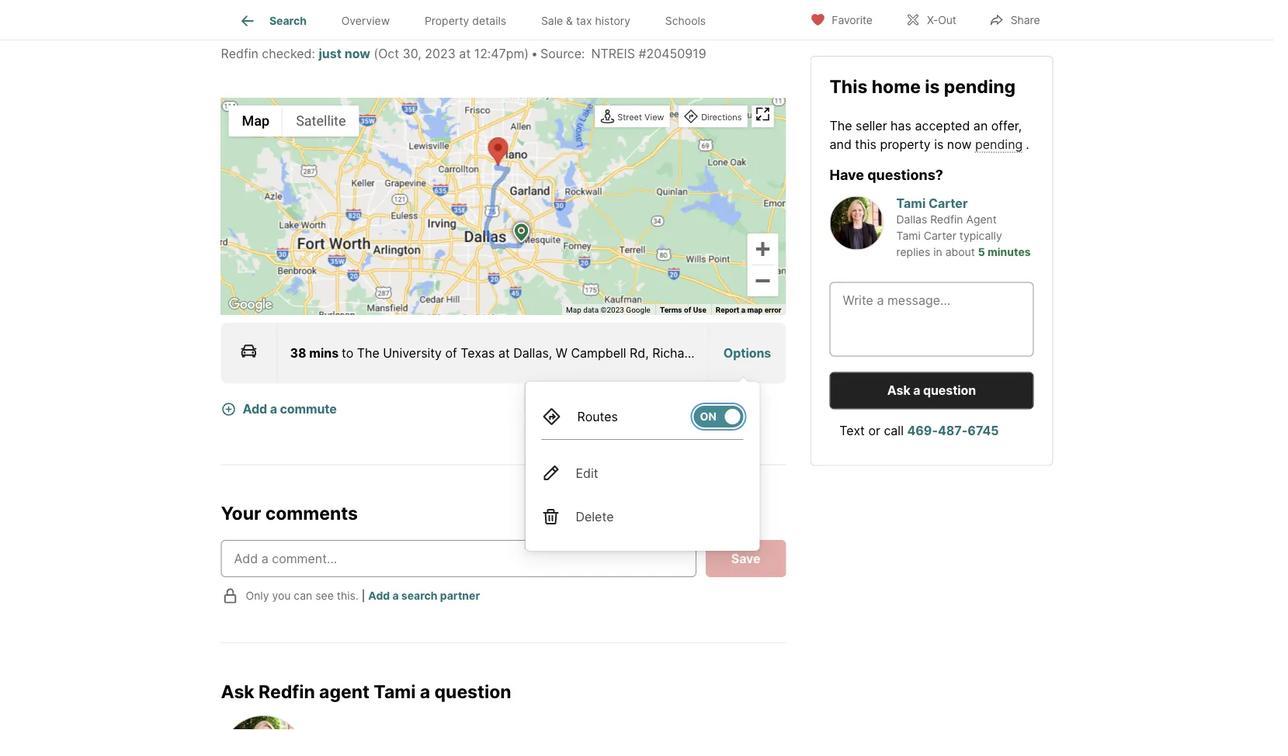 Task type: locate. For each thing, give the bounding box(es) containing it.
0 vertical spatial tami
[[897, 196, 926, 211]]

ask a question button
[[830, 372, 1034, 410]]

tami for tami carter typically replies in about
[[897, 229, 921, 243]]

2 horizontal spatial redfin
[[931, 213, 964, 226]]

report a map error
[[716, 306, 782, 315]]

1 vertical spatial is
[[935, 137, 944, 152]]

map for map
[[242, 113, 270, 129]]

property details tab
[[407, 2, 524, 40]]

a
[[742, 306, 746, 315], [914, 383, 921, 398], [270, 402, 277, 417], [393, 590, 399, 603], [420, 681, 430, 703]]

tab list
[[221, 0, 736, 40]]

home
[[872, 75, 921, 97]]

1 vertical spatial redfin
[[931, 213, 964, 226]]

1 horizontal spatial the
[[830, 118, 852, 133]]

ask a question
[[888, 383, 976, 398]]

your comments
[[221, 503, 358, 524]]

6745
[[968, 424, 999, 439]]

menu bar
[[229, 105, 359, 137]]

1 horizontal spatial at
[[499, 346, 510, 361]]

text or call 469-487-6745
[[840, 424, 999, 439]]

carter inside tami carter typically replies in about
[[924, 229, 957, 243]]

directions
[[702, 112, 742, 122]]

details
[[472, 14, 506, 27]]

0 horizontal spatial redfin
[[221, 46, 259, 61]]

street
[[618, 112, 642, 122]]

add a search partner button
[[368, 590, 480, 603]]

schools tab
[[648, 2, 724, 40]]

of left texas
[[445, 346, 457, 361]]

0 horizontal spatial now
[[345, 46, 370, 61]]

add
[[243, 402, 267, 417], [368, 590, 390, 603]]

the right "to"
[[357, 346, 380, 361]]

1 horizontal spatial add
[[368, 590, 390, 603]]

1 vertical spatial the
[[357, 346, 380, 361]]

question inside button
[[924, 383, 976, 398]]

now down accepted
[[947, 137, 972, 152]]

redfin down tami carter link
[[931, 213, 964, 226]]

search
[[269, 14, 307, 27]]

tami carter dallas redfin agent
[[897, 196, 997, 226]]

campbell
[[571, 346, 627, 361]]

history
[[595, 14, 631, 27]]

agent
[[967, 213, 997, 226]]

and
[[830, 137, 852, 152]]

can
[[294, 590, 312, 603]]

only you can see this.
[[246, 590, 359, 603]]

carter for tami carter dallas redfin agent
[[929, 196, 968, 211]]

0 horizontal spatial map
[[242, 113, 270, 129]]

redfin down contact:
[[221, 46, 259, 61]]

1 vertical spatial carter
[[924, 229, 957, 243]]

replies
[[897, 246, 931, 259]]

edit
[[576, 466, 599, 481]]

tami up dallas
[[897, 196, 926, 211]]

in
[[934, 246, 943, 259]]

0 vertical spatial at
[[459, 46, 471, 61]]

just
[[319, 46, 342, 61]]

1 vertical spatial of
[[445, 346, 457, 361]]

map region
[[220, 0, 817, 512]]

a for report
[[742, 306, 746, 315]]

1 vertical spatial tami
[[897, 229, 921, 243]]

sale
[[541, 14, 563, 27]]

tami carter typically replies in about
[[897, 229, 1003, 259]]

1 horizontal spatial question
[[924, 383, 976, 398]]

0 vertical spatial ask
[[888, 383, 911, 398]]

report
[[716, 306, 740, 315]]

map left 'data'
[[566, 306, 582, 315]]

map data ©2023 google
[[566, 306, 651, 315]]

tami inside tami carter typically replies in about
[[897, 229, 921, 243]]

0 vertical spatial add
[[243, 402, 267, 417]]

0 vertical spatial question
[[924, 383, 976, 398]]

you
[[272, 590, 291, 603]]

the
[[830, 118, 852, 133], [357, 346, 380, 361]]

2 vertical spatial redfin
[[259, 681, 315, 703]]

1 vertical spatial pending
[[976, 137, 1023, 152]]

0 vertical spatial redfin
[[221, 46, 259, 61]]

tami right agent
[[374, 681, 416, 703]]

at for dallas,
[[499, 346, 510, 361]]

1 vertical spatial at
[[499, 346, 510, 361]]

overview tab
[[324, 2, 407, 40]]

1 horizontal spatial redfin
[[259, 681, 315, 703]]

tami
[[897, 196, 926, 211], [897, 229, 921, 243], [374, 681, 416, 703]]

pending up an
[[944, 75, 1016, 97]]

at right texas
[[499, 346, 510, 361]]

is right the home in the right top of the page
[[925, 75, 940, 97]]

1 vertical spatial map
[[566, 306, 582, 315]]

street view
[[618, 112, 664, 122]]

carter for tami carter typically replies in about
[[924, 229, 957, 243]]

map inside popup button
[[242, 113, 270, 129]]

offer,
[[992, 118, 1022, 133]]

questions?
[[868, 166, 944, 183]]

the inside 'the seller has accepted an offer, and this property is now'
[[830, 118, 852, 133]]

add right |
[[368, 590, 390, 603]]

schools
[[665, 14, 706, 27]]

is
[[925, 75, 940, 97], [935, 137, 944, 152]]

source:
[[541, 46, 585, 61]]

redfin inside the tami carter dallas redfin agent
[[931, 213, 964, 226]]

is down accepted
[[935, 137, 944, 152]]

at right 2023
[[459, 46, 471, 61]]

carter up agent
[[929, 196, 968, 211]]

of left use
[[684, 306, 691, 315]]

carter up in
[[924, 229, 957, 243]]

0 horizontal spatial question
[[435, 681, 512, 703]]

add inside button
[[243, 402, 267, 417]]

on
[[700, 410, 717, 423]]

satellite
[[296, 113, 346, 129]]

0 horizontal spatial add
[[243, 402, 267, 417]]

0 vertical spatial the
[[830, 118, 852, 133]]

0 vertical spatial carter
[[929, 196, 968, 211]]

map left satellite
[[242, 113, 270, 129]]

sale & tax history tab
[[524, 2, 648, 40]]

property details
[[425, 14, 506, 27]]

view
[[645, 112, 664, 122]]

x-out
[[927, 14, 957, 27]]

0 horizontal spatial of
[[445, 346, 457, 361]]

carter inside the tami carter dallas redfin agent
[[929, 196, 968, 211]]

have questions?
[[830, 166, 944, 183]]

0 horizontal spatial at
[[459, 46, 471, 61]]

ask for ask redfin agent tami a question
[[221, 681, 255, 703]]

12:47pm)
[[474, 46, 529, 61]]

redfin left agent
[[259, 681, 315, 703]]

0 vertical spatial now
[[345, 46, 370, 61]]

satellite button
[[283, 105, 359, 137]]

783-
[[301, 15, 329, 30]]

add left the commute
[[243, 402, 267, 417]]

1 vertical spatial add
[[368, 590, 390, 603]]

of
[[684, 306, 691, 315], [445, 346, 457, 361]]

now inside 'the seller has accepted an offer, and this property is now'
[[947, 137, 972, 152]]

routes
[[577, 409, 618, 424]]

0 horizontal spatial ask
[[221, 681, 255, 703]]

carter
[[929, 196, 968, 211], [924, 229, 957, 243]]

|
[[362, 590, 365, 603]]

ask inside button
[[888, 383, 911, 398]]

0 vertical spatial of
[[684, 306, 691, 315]]

0 vertical spatial map
[[242, 113, 270, 129]]

data
[[584, 306, 599, 315]]

agent
[[319, 681, 370, 703]]

contact:
[[221, 15, 271, 30]]

partner
[[440, 590, 480, 603]]

pending down the offer,
[[976, 137, 1023, 152]]

terms
[[660, 306, 682, 315]]

seller
[[856, 118, 887, 133]]

Write a message... text field
[[843, 291, 1021, 347]]

1 vertical spatial now
[[947, 137, 972, 152]]

tami down dallas
[[897, 229, 921, 243]]

469-
[[908, 424, 938, 439]]

the up and
[[830, 118, 852, 133]]

(oct
[[374, 46, 399, 61]]

share button
[[976, 3, 1054, 35]]

None checkbox
[[694, 406, 744, 428]]

0 vertical spatial is
[[925, 75, 940, 97]]

tami inside the tami carter dallas redfin agent
[[897, 196, 926, 211]]

4605
[[329, 15, 360, 30]]

now
[[345, 46, 370, 61], [947, 137, 972, 152]]

1 horizontal spatial ask
[[888, 383, 911, 398]]

redfin checked: just now (oct 30, 2023 at 12:47pm) • source: ntreis # 20450919
[[221, 46, 707, 61]]

just now link
[[319, 46, 370, 61], [319, 46, 370, 61]]

1 vertical spatial ask
[[221, 681, 255, 703]]

property
[[425, 14, 469, 27]]

or
[[869, 424, 881, 439]]

1 horizontal spatial map
[[566, 306, 582, 315]]

1 vertical spatial question
[[435, 681, 512, 703]]

817-
[[275, 15, 301, 30]]

rd,
[[630, 346, 649, 361]]

now right the 'just'
[[345, 46, 370, 61]]

1 horizontal spatial now
[[947, 137, 972, 152]]

a for add
[[270, 402, 277, 417]]



Task type: describe. For each thing, give the bounding box(es) containing it.
this.
[[337, 590, 359, 603]]

x-out button
[[892, 3, 970, 35]]

tab list containing search
[[221, 0, 736, 40]]

search
[[401, 590, 438, 603]]

0 horizontal spatial the
[[357, 346, 380, 361]]

overview
[[342, 14, 390, 27]]

options button
[[709, 325, 786, 381]]

ntreis
[[591, 46, 635, 61]]

have
[[830, 166, 864, 183]]

google image
[[225, 295, 276, 315]]

search link
[[238, 12, 307, 30]]

contact: 817-783-4605
[[221, 15, 360, 30]]

a for ask
[[914, 383, 921, 398]]

tax
[[576, 14, 592, 27]]

comments
[[265, 503, 358, 524]]

pending .
[[976, 137, 1030, 152]]

delete button
[[542, 495, 744, 539]]

©2023
[[601, 306, 624, 315]]

38
[[290, 346, 307, 361]]

mins
[[309, 346, 339, 361]]

2023
[[425, 46, 456, 61]]

at for 12:47pm)
[[459, 46, 471, 61]]

Add a comment... text field
[[234, 550, 683, 569]]

pending link
[[976, 137, 1023, 152]]

ask for ask a question
[[888, 383, 911, 398]]

an
[[974, 118, 988, 133]]

accepted
[[915, 118, 970, 133]]

error
[[765, 306, 782, 315]]

favorite button
[[797, 3, 886, 35]]

edit button
[[542, 452, 744, 495]]

use
[[693, 306, 707, 315]]

tx,
[[725, 346, 744, 361]]

favorite
[[832, 14, 873, 27]]

ask redfin agent tami a question
[[221, 681, 512, 703]]

your
[[221, 503, 261, 524]]

dallas redfin agenttami carter image
[[830, 196, 884, 250]]

usa
[[748, 346, 774, 361]]

map for map data ©2023 google
[[566, 306, 582, 315]]

save
[[732, 551, 761, 567]]

is inside 'the seller has accepted an offer, and this property is now'
[[935, 137, 944, 152]]

1 horizontal spatial of
[[684, 306, 691, 315]]

5
[[978, 246, 986, 259]]

terms of use
[[660, 306, 707, 315]]

5 minutes
[[978, 246, 1031, 259]]

text
[[840, 424, 865, 439]]

.
[[1026, 137, 1030, 152]]

texas
[[461, 346, 495, 361]]

call
[[884, 424, 904, 439]]

typically
[[960, 229, 1003, 243]]

sale & tax history
[[541, 14, 631, 27]]

minutes
[[988, 246, 1031, 259]]

this
[[830, 75, 868, 97]]

this home is pending
[[830, 75, 1016, 97]]

see
[[315, 590, 334, 603]]

only
[[246, 590, 269, 603]]

map button
[[229, 105, 283, 137]]

&
[[566, 14, 573, 27]]

share
[[1011, 14, 1040, 27]]

map
[[748, 306, 763, 315]]

directions button
[[681, 107, 746, 128]]

w
[[556, 346, 568, 361]]

out
[[938, 14, 957, 27]]

0 vertical spatial pending
[[944, 75, 1016, 97]]

menu bar containing map
[[229, 105, 359, 137]]

38 mins to the university of texas at dallas, w campbell rd, richardson, tx, usa
[[290, 346, 774, 361]]

terms of use link
[[660, 306, 707, 315]]

| add a search partner
[[362, 590, 480, 603]]

dallas
[[897, 213, 928, 226]]

30,
[[403, 46, 422, 61]]

has
[[891, 118, 912, 133]]

469-487-6745 link
[[908, 424, 999, 439]]

2 vertical spatial tami
[[374, 681, 416, 703]]

487-
[[938, 424, 968, 439]]

richardson,
[[653, 346, 722, 361]]

add a commute
[[243, 402, 337, 417]]

add a commute button
[[221, 392, 362, 427]]

google
[[626, 306, 651, 315]]

street view button
[[597, 107, 668, 128]]

20450919
[[647, 46, 707, 61]]

options
[[724, 346, 771, 361]]

tami for tami carter dallas redfin agent
[[897, 196, 926, 211]]

tami carter link
[[897, 196, 968, 211]]

to
[[342, 346, 354, 361]]



Task type: vqa. For each thing, say whether or not it's contained in the screenshot.
Schools at right top
yes



